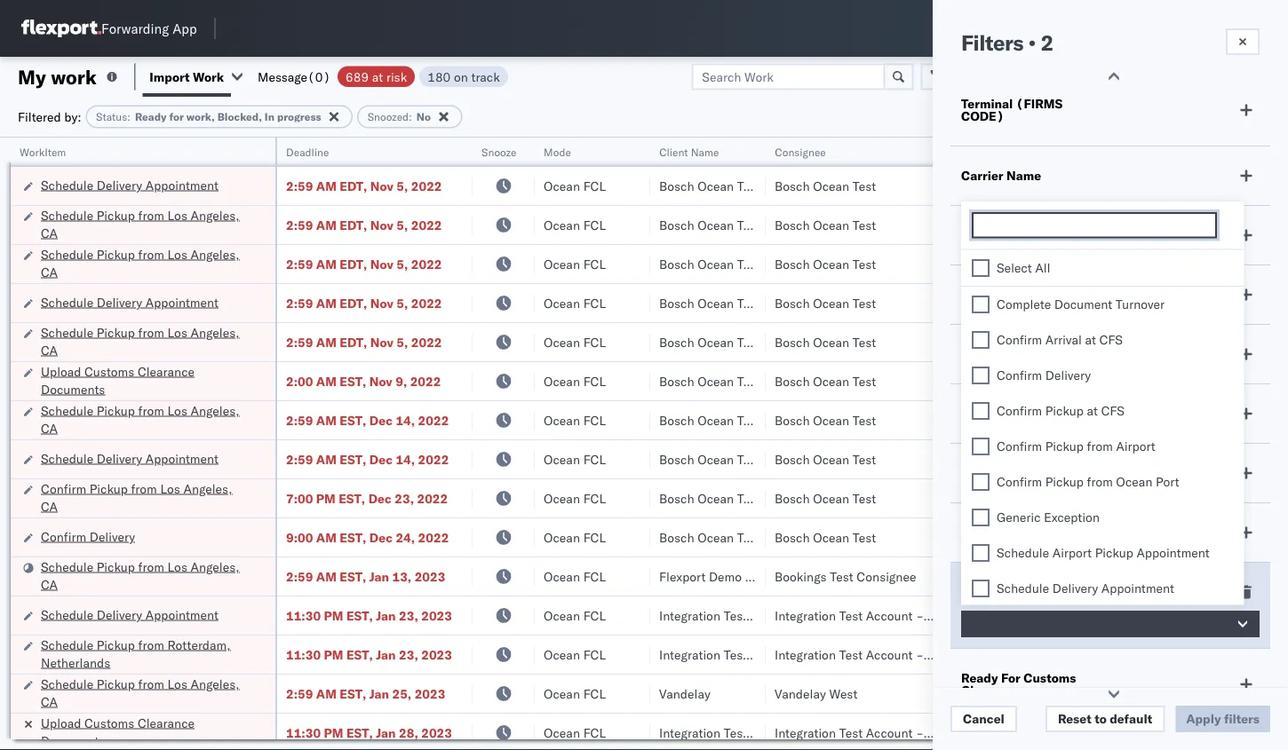 Task type: locate. For each thing, give the bounding box(es) containing it.
bosch ocean test
[[659, 178, 761, 194], [775, 178, 876, 194], [659, 217, 761, 233], [775, 217, 876, 233], [659, 256, 761, 272], [775, 256, 876, 272], [659, 295, 761, 311], [775, 295, 876, 311], [659, 334, 761, 350], [775, 334, 876, 350], [659, 374, 761, 389], [775, 374, 876, 389], [659, 413, 761, 428], [775, 413, 876, 428], [659, 452, 761, 467], [775, 452, 876, 467], [659, 491, 761, 506], [775, 491, 876, 506], [659, 530, 761, 545], [775, 530, 876, 545]]

0 vertical spatial at
[[372, 69, 383, 84]]

None text field
[[978, 219, 1215, 234]]

4 ca from the top
[[41, 421, 58, 436]]

2:59 for 1st schedule pickup from los angeles, ca button from the top of the page
[[286, 217, 313, 233]]

3 2:59 am edt, nov 5, 2022 from the top
[[286, 256, 442, 272]]

1 abcdefg784 from the top
[[1210, 413, 1288, 428]]

flex- up the select
[[981, 217, 1019, 233]]

1 vertical spatial account
[[866, 647, 913, 663]]

1889466 up confirm pickup from airport at the bottom of page
[[1019, 413, 1073, 428]]

(0)
[[307, 69, 331, 84]]

1 vertical spatial maeu940843
[[1210, 647, 1288, 663]]

delivery down the workitem button
[[97, 177, 142, 193]]

4 2:59 from the top
[[286, 295, 313, 311]]

delivery down confirm pickup from los angeles, ca at the left of page
[[89, 529, 135, 545]]

9 flex- from the top
[[981, 491, 1019, 506]]

jan for schedule pickup from los angeles, ca link for 1st schedule pickup from los angeles, ca button from the bottom
[[369, 686, 389, 702]]

schedule delivery appointment for the schedule delivery appointment link associated with 4th schedule delivery appointment button from the bottom of the page
[[41, 177, 218, 193]]

11:30 down the 2:59 am est, jan 25, 2023
[[286, 725, 321, 741]]

est, down the 9:00 am est, dec 24, 2022
[[340, 569, 366, 585]]

flex-1846748 down select all
[[981, 295, 1073, 311]]

1 resize handle column header from the left
[[254, 138, 275, 751]]

2:59 for second schedule pickup from los angeles, ca button from the top
[[286, 256, 313, 272]]

11 am from the top
[[316, 686, 337, 702]]

1 vertical spatial ready
[[961, 671, 998, 686]]

2:00
[[286, 374, 313, 389]]

test
[[737, 178, 761, 194], [853, 178, 876, 194], [737, 217, 761, 233], [853, 217, 876, 233], [737, 256, 761, 272], [853, 256, 876, 272], [737, 295, 761, 311], [853, 295, 876, 311], [737, 334, 761, 350], [853, 334, 876, 350], [737, 374, 761, 389], [853, 374, 876, 389], [737, 413, 761, 428], [853, 413, 876, 428], [737, 452, 761, 467], [853, 452, 876, 467], [737, 491, 761, 506], [853, 491, 876, 506], [737, 530, 761, 545], [853, 530, 876, 545], [830, 569, 853, 585], [839, 608, 863, 624], [839, 647, 863, 663], [839, 725, 863, 741]]

carrier name
[[961, 168, 1041, 183]]

schedule pickup from los angeles, ca link for 1st schedule pickup from los angeles, ca button from the top of the page
[[41, 207, 252, 242]]

2 vertical spatial flex-2130387
[[981, 725, 1073, 741]]

2 h from the top
[[1283, 217, 1288, 232]]

at down document
[[1085, 332, 1096, 347]]

4 schedule pickup from los angeles, ca link from the top
[[41, 402, 252, 438]]

flex-1893174 button
[[952, 565, 1077, 589], [952, 565, 1077, 589]]

2 vertical spatial at
[[1087, 403, 1098, 418]]

5 schedule pickup from los angeles, ca link from the top
[[41, 558, 252, 594]]

flex- up arrival date
[[981, 413, 1019, 428]]

from for schedule pickup from los angeles, ca link associated with second schedule pickup from los angeles, ca button from the top
[[138, 247, 164, 262]]

1 h from the top
[[1283, 178, 1288, 193]]

11 flex- from the top
[[981, 569, 1019, 585]]

schedule pickup from los angeles, ca for schedule pickup from los angeles, ca link related to 4th schedule pickup from los angeles, ca button from the bottom
[[41, 325, 239, 358]]

h for 4th schedule pickup from los angeles, ca button from the bottom
[[1283, 334, 1288, 350]]

3 test123456 from the top
[[1210, 256, 1285, 272]]

1846748 up confirm pickup at cfs
[[1019, 374, 1073, 389]]

no
[[416, 110, 431, 123]]

edt,
[[340, 178, 367, 194], [340, 217, 367, 233], [340, 256, 367, 272], [340, 295, 367, 311], [340, 334, 367, 350]]

est, up the 2:59 am est, jan 25, 2023
[[346, 647, 373, 663]]

2 flex-1846748 from the top
[[981, 217, 1073, 233]]

1 flex- from the top
[[981, 178, 1019, 194]]

6 h from the top
[[1283, 373, 1288, 389]]

None checkbox
[[972, 259, 990, 277], [972, 295, 990, 313], [972, 366, 990, 384], [972, 402, 990, 420], [972, 544, 990, 562], [972, 580, 990, 597], [972, 259, 990, 277], [972, 295, 990, 313], [972, 366, 990, 384], [972, 402, 990, 420], [972, 544, 990, 562], [972, 580, 990, 597]]

name for consignee name
[[1027, 227, 1062, 243]]

0 vertical spatial karl
[[927, 608, 950, 624]]

from
[[138, 207, 164, 223], [138, 247, 164, 262], [138, 325, 164, 340], [138, 403, 164, 418], [1087, 438, 1113, 454], [1087, 474, 1113, 489], [131, 481, 157, 497], [138, 559, 164, 575], [138, 637, 164, 653], [138, 677, 164, 692]]

fcl
[[583, 178, 606, 194], [583, 217, 606, 233], [583, 256, 606, 272], [583, 295, 606, 311], [583, 334, 606, 350], [583, 374, 606, 389], [583, 413, 606, 428], [583, 452, 606, 467], [583, 491, 606, 506], [583, 530, 606, 545], [583, 569, 606, 585], [583, 608, 606, 624], [583, 647, 606, 663], [583, 686, 606, 702], [583, 725, 606, 741]]

customs
[[84, 364, 134, 379], [1024, 671, 1076, 686], [84, 716, 134, 731]]

appointment for second schedule delivery appointment button from the bottom of the page's the schedule delivery appointment link
[[146, 451, 218, 466]]

appointment for the schedule delivery appointment link related to 2nd schedule delivery appointment button from the top
[[146, 294, 218, 310]]

schedule delivery appointment button up schedule pickup from rotterdam, netherlands at the bottom left
[[41, 606, 218, 626]]

at up confirm pickup from airport at the bottom of page
[[1087, 403, 1098, 418]]

0 horizontal spatial work
[[193, 69, 224, 84]]

ca for 2nd schedule pickup from los angeles, ca button from the bottom of the page
[[41, 577, 58, 593]]

2 vertical spatial 2130387
[[1019, 725, 1073, 741]]

2:59 am est, jan 25, 2023
[[286, 686, 445, 702]]

2 upload customs clearance documents from the top
[[41, 716, 195, 749]]

2:59 for 4th schedule pickup from los angeles, ca button from the bottom
[[286, 334, 313, 350]]

operator
[[961, 525, 1015, 541]]

6 schedule pickup from los angeles, ca button from the top
[[41, 676, 252, 713]]

3 1889466 from the top
[[1019, 491, 1073, 506]]

integration down vandelay west
[[775, 725, 836, 741]]

: left the no
[[409, 110, 412, 123]]

schedule pickup from los angeles, ca for schedule pickup from los angeles, ca link associated with second schedule pickup from los angeles, ca button from the top
[[41, 247, 239, 280]]

nov for schedule pickup from los angeles, ca link associated with second schedule pickup from los angeles, ca button from the top
[[370, 256, 393, 272]]

0 vertical spatial upload
[[41, 364, 81, 379]]

2 vertical spatial karl
[[927, 725, 950, 741]]

14, up 7:00 pm est, dec 23, 2022
[[396, 452, 415, 467]]

1 vertical spatial gvcu5265864
[[1094, 647, 1182, 662]]

2:59 for 2nd schedule pickup from los angeles, ca button from the bottom of the page
[[286, 569, 313, 585]]

1 vertical spatial upload customs clearance documents
[[41, 716, 195, 749]]

28,
[[399, 725, 418, 741]]

confirm delivery link
[[41, 528, 135, 546]]

2 vertical spatial lagerfeld
[[953, 725, 1006, 741]]

0 vertical spatial maeu940843
[[1210, 608, 1288, 624]]

7 ocean fcl from the top
[[544, 413, 606, 428]]

flex-1846748 down consignee name
[[981, 256, 1073, 272]]

from for schedule pickup from los angeles, ca link for 1st schedule pickup from los angeles, ca button from the bottom
[[138, 677, 164, 692]]

1 horizontal spatial vandelay
[[775, 686, 826, 702]]

schedule delivery appointment link up confirm pickup from los angeles, ca at the left of page
[[41, 450, 218, 468]]

schedule delivery appointment
[[41, 177, 218, 193], [41, 294, 218, 310], [41, 451, 218, 466], [997, 581, 1174, 596], [41, 607, 218, 623]]

clearance for 1st upload customs clearance documents link from the bottom
[[138, 716, 195, 731]]

2 : from the left
[[409, 110, 412, 123]]

arrival up generic
[[961, 466, 1002, 481]]

1 vertical spatial integration
[[775, 647, 836, 663]]

0 vertical spatial deadline
[[286, 145, 329, 159]]

resize handle column header for workitem
[[254, 138, 275, 751]]

0 vertical spatial date
[[1060, 346, 1088, 362]]

1 vertical spatial integration test account - karl lagerfeld
[[775, 647, 1006, 663]]

1 horizontal spatial date
[[1060, 346, 1088, 362]]

from for the confirm pickup from los angeles, ca link
[[131, 481, 157, 497]]

1889466 up the generic exception
[[1019, 491, 1073, 506]]

3 integration test account - karl lagerfeld from the top
[[775, 725, 1006, 741]]

2 ceau7522281, from the top
[[1094, 217, 1186, 232]]

1 vertical spatial upload
[[41, 716, 81, 731]]

2 2:59 am edt, nov 5, 2022 from the top
[[286, 217, 442, 233]]

1 ceau7522281, from the top
[[1094, 178, 1186, 193]]

0 horizontal spatial confirm delivery
[[41, 529, 135, 545]]

1 horizontal spatial :
[[409, 110, 412, 123]]

0 vertical spatial clearance
[[138, 364, 195, 379]]

schedule pickup from rotterdam, netherlands link
[[41, 637, 252, 672]]

6 1846748 from the top
[[1019, 374, 1073, 389]]

flex- up generic
[[981, 452, 1019, 467]]

1 vertical spatial documents
[[41, 733, 105, 749]]

upload inside button
[[41, 364, 81, 379]]

1 vertical spatial karl
[[927, 647, 950, 663]]

nov for second upload customs clearance documents link from the bottom of the page
[[369, 374, 392, 389]]

quoted
[[961, 346, 1005, 362]]

import
[[150, 69, 190, 84]]

vandelay west
[[775, 686, 858, 702]]

2 vertical spatial 11:30
[[286, 725, 321, 741]]

0 vertical spatial work
[[193, 69, 224, 84]]

schedule inside schedule pickup from rotterdam, netherlands
[[41, 637, 93, 653]]

flex- up vessel name
[[981, 256, 1019, 272]]

1 schedule pickup from los angeles, ca from the top
[[41, 207, 239, 241]]

snoozed
[[368, 110, 409, 123]]

11:30 pm est, jan 23, 2023 up the 2:59 am est, jan 25, 2023
[[286, 647, 452, 663]]

mode button
[[535, 141, 633, 159]]

flex- down the quoted
[[981, 374, 1019, 389]]

filters • 2
[[961, 29, 1053, 56]]

3 schedule delivery appointment link from the top
[[41, 450, 218, 468]]

ready left for
[[961, 671, 998, 686]]

0 vertical spatial 11:30 pm est, jan 23, 2023
[[286, 608, 452, 624]]

1 vertical spatial 11:30 pm est, jan 23, 2023
[[286, 647, 452, 663]]

2130387 down the "type"
[[1019, 608, 1073, 624]]

5 schedule pickup from los angeles, ca button from the top
[[41, 558, 252, 596]]

4 uetu5238478 from the top
[[1189, 529, 1276, 545]]

0 vertical spatial confirm delivery
[[997, 367, 1091, 383]]

8 2:59 from the top
[[286, 569, 313, 585]]

1 vertical spatial upload customs clearance documents link
[[41, 715, 252, 750]]

1 vertical spatial lagerfeld
[[953, 647, 1006, 663]]

13,
[[392, 569, 412, 585]]

los for 1st schedule pickup from los angeles, ca button from the bottom
[[167, 677, 187, 692]]

1 14, from the top
[[396, 413, 415, 428]]

gvcu5265864 up 'abcd1234560' on the right bottom
[[1094, 647, 1182, 662]]

status
[[96, 110, 127, 123]]

1 horizontal spatial arrival
[[1045, 332, 1082, 347]]

jan for "schedule pickup from rotterdam, netherlands" link
[[376, 647, 396, 663]]

None checkbox
[[972, 331, 990, 349], [972, 438, 990, 455], [972, 473, 990, 491], [972, 509, 990, 526], [972, 331, 990, 349], [972, 438, 990, 455], [972, 473, 990, 491], [972, 509, 990, 526]]

0 vertical spatial 2:59 am est, dec 14, 2022
[[286, 413, 449, 428]]

1 vertical spatial arrival
[[961, 466, 1002, 481]]

flex- down arrival date
[[981, 491, 1019, 506]]

container
[[1094, 138, 1142, 151]]

3 abcdefg784 from the top
[[1210, 491, 1288, 506]]

ca for 4th schedule pickup from los angeles, ca button from the bottom
[[41, 342, 58, 358]]

2 vertical spatial 23,
[[399, 647, 418, 663]]

7 flex- from the top
[[981, 413, 1019, 428]]

1 lhuu7894563, uetu5238478 from the top
[[1094, 412, 1276, 428]]

1846748 down all
[[1019, 295, 1073, 311]]

from inside schedule pickup from rotterdam, netherlands
[[138, 637, 164, 653]]

15 flex- from the top
[[981, 725, 1019, 741]]

1 1846748 from the top
[[1019, 178, 1073, 194]]

test123456 for schedule pickup from los angeles, ca link associated with second schedule pickup from los angeles, ca button from the top
[[1210, 256, 1285, 272]]

6 flex-1846748 from the top
[[981, 374, 1073, 389]]

2 vertical spatial account
[[866, 725, 913, 741]]

upload customs clearance documents link
[[41, 363, 252, 398], [41, 715, 252, 750]]

2 schedule pickup from los angeles, ca from the top
[[41, 247, 239, 280]]

11:30 pm est, jan 23, 2023 down 2:59 am est, jan 13, 2023
[[286, 608, 452, 624]]

id
[[975, 145, 986, 159]]

1 : from the left
[[127, 110, 131, 123]]

integration test account - karl lagerfeld up west
[[775, 647, 1006, 663]]

1 hlxu6269489, from the top
[[1189, 178, 1280, 193]]

1 11:30 pm est, jan 23, 2023 from the top
[[286, 608, 452, 624]]

0 vertical spatial flex-2130387
[[981, 608, 1073, 624]]

delivery inside button
[[89, 529, 135, 545]]

list box
[[961, 250, 1244, 713]]

1 vertical spatial clearance
[[961, 683, 1022, 699]]

14,
[[396, 413, 415, 428], [396, 452, 415, 467]]

10 ocean fcl from the top
[[544, 530, 606, 545]]

11:30 up the 2:59 am est, jan 25, 2023
[[286, 647, 321, 663]]

vandelay
[[659, 686, 710, 702], [775, 686, 826, 702]]

flex-1893174
[[981, 569, 1073, 585]]

0 vertical spatial gvcu5265864
[[1094, 608, 1182, 623]]

clearance inside button
[[138, 364, 195, 379]]

resize handle column header for flex id
[[1064, 138, 1086, 751]]

1 vertical spatial airport
[[1053, 545, 1092, 561]]

from inside confirm pickup from los angeles, ca
[[131, 481, 157, 497]]

23, down 13,
[[399, 608, 418, 624]]

4 resize handle column header from the left
[[629, 138, 650, 751]]

5 hlxu6269489, from the top
[[1189, 334, 1280, 350]]

flex-1846748 for 1st schedule pickup from los angeles, ca button from the top of the page's schedule pickup from los angeles, ca link
[[981, 217, 1073, 233]]

1 schedule pickup from los angeles, ca link from the top
[[41, 207, 252, 242]]

2 vertical spatial clearance
[[138, 716, 195, 731]]

in
[[265, 110, 274, 123]]

7:00 pm est, dec 23, 2022
[[286, 491, 448, 506]]

integration test account - karl lagerfeld down west
[[775, 725, 1006, 741]]

5 am from the top
[[316, 334, 337, 350]]

at for confirm pickup at cfs
[[1087, 403, 1098, 418]]

delivery
[[97, 177, 142, 193], [97, 294, 142, 310], [1008, 346, 1057, 362], [1045, 367, 1091, 383], [97, 451, 142, 466], [89, 529, 135, 545], [1053, 581, 1098, 596], [97, 607, 142, 623]]

flex- up for
[[981, 647, 1019, 663]]

work right the import
[[193, 69, 224, 84]]

2130387
[[1019, 608, 1073, 624], [1019, 647, 1073, 663], [1019, 725, 1073, 741]]

ceau7522281,
[[1094, 178, 1186, 193], [1094, 217, 1186, 232], [1094, 256, 1186, 271], [1094, 295, 1186, 310], [1094, 334, 1186, 350], [1094, 373, 1186, 389]]

1 vertical spatial 11:30
[[286, 647, 321, 663]]

2:59 am edt, nov 5, 2022
[[286, 178, 442, 194], [286, 217, 442, 233], [286, 256, 442, 272], [286, 295, 442, 311], [286, 334, 442, 350]]

1 horizontal spatial work
[[961, 585, 992, 600]]

schedule delivery appointment button down the workitem button
[[41, 176, 218, 196]]

1 vertical spatial 14,
[[396, 452, 415, 467]]

maeu940843 down --
[[1210, 725, 1288, 741]]

1 horizontal spatial confirm delivery
[[997, 367, 1091, 383]]

schedule pickup from rotterdam, netherlands
[[41, 637, 231, 671]]

consignee button
[[766, 141, 926, 159]]

11:30 pm est, jan 28, 2023
[[286, 725, 452, 741]]

7 resize handle column header from the left
[[1064, 138, 1086, 751]]

my work
[[18, 64, 97, 89]]

7 2:59 from the top
[[286, 452, 313, 467]]

terminal (firms code)
[[961, 96, 1063, 124]]

0 vertical spatial account
[[866, 608, 913, 624]]

2:59 am est, dec 14, 2022 down 2:00 am est, nov 9, 2022
[[286, 413, 449, 428]]

2 5, from the top
[[396, 217, 408, 233]]

work
[[193, 69, 224, 84], [961, 585, 992, 600]]

upload customs clearance documents inside button
[[41, 364, 195, 397]]

5 ca from the top
[[41, 499, 58, 514]]

4 schedule delivery appointment link from the top
[[41, 606, 218, 624]]

name inside client name button
[[691, 145, 719, 159]]

9:00 am est, dec 24, 2022
[[286, 530, 449, 545]]

schedule delivery appointment up confirm pickup from los angeles, ca at the left of page
[[41, 451, 218, 466]]

gvcu5265864 down msdu7304509
[[1094, 608, 1182, 623]]

bookings test consignee
[[775, 569, 916, 585]]

6 ocean fcl from the top
[[544, 374, 606, 389]]

resize handle column header
[[254, 138, 275, 751], [451, 138, 473, 751], [513, 138, 535, 751], [629, 138, 650, 751], [744, 138, 766, 751], [922, 138, 943, 751], [1064, 138, 1086, 751], [1180, 138, 1201, 751], [1256, 138, 1277, 751]]

5 2:59 from the top
[[286, 334, 313, 350]]

h
[[1283, 178, 1288, 193], [1283, 217, 1288, 232], [1283, 256, 1288, 271], [1283, 295, 1288, 310], [1283, 334, 1288, 350], [1283, 373, 1288, 389]]

pm
[[316, 491, 336, 506], [324, 608, 343, 624], [324, 647, 343, 663], [324, 725, 343, 741]]

confirm delivery down quoted delivery date
[[997, 367, 1091, 383]]

0 horizontal spatial date
[[1005, 466, 1033, 481]]

los for the confirm pickup from los angeles, ca button
[[160, 481, 180, 497]]

1 horizontal spatial airport
[[1116, 438, 1156, 454]]

1 5, from the top
[[396, 178, 408, 194]]

1 vertical spatial 2130387
[[1019, 647, 1073, 663]]

maeu940843 down maeu973612
[[1210, 608, 1288, 624]]

ca for fourth schedule pickup from los angeles, ca button from the top
[[41, 421, 58, 436]]

ca for second schedule pickup from los angeles, ca button from the top
[[41, 264, 58, 280]]

flex- down generic
[[981, 530, 1019, 545]]

client
[[659, 145, 688, 159]]

schedule pickup from los angeles, ca for 1st schedule pickup from los angeles, ca button from the top of the page's schedule pickup from los angeles, ca link
[[41, 207, 239, 241]]

schedule delivery appointment up schedule pickup from rotterdam, netherlands at the bottom left
[[41, 607, 218, 623]]

4 flex-1889466 from the top
[[981, 530, 1073, 545]]

ca for 1st schedule pickup from los angeles, ca button from the bottom
[[41, 694, 58, 710]]

0 vertical spatial upload customs clearance documents link
[[41, 363, 252, 398]]

schedule delivery appointment button up confirm pickup from los angeles, ca at the left of page
[[41, 450, 218, 470]]

1 vertical spatial deadline
[[961, 406, 1014, 422]]

nu
[[1275, 145, 1288, 159]]

7:00
[[286, 491, 313, 506]]

3 gvcu5265864 from the top
[[1094, 725, 1182, 740]]

rotterdam,
[[167, 637, 231, 653]]

los
[[167, 207, 187, 223], [167, 247, 187, 262], [167, 325, 187, 340], [167, 403, 187, 418], [160, 481, 180, 497], [167, 559, 187, 575], [167, 677, 187, 692]]

2023 right 25,
[[415, 686, 445, 702]]

confirm delivery down confirm pickup from los angeles, ca at the left of page
[[41, 529, 135, 545]]

upload for 1st upload customs clearance documents link from the bottom
[[41, 716, 81, 731]]

0 vertical spatial 23,
[[395, 491, 414, 506]]

appointment for the schedule delivery appointment link for first schedule delivery appointment button from the bottom
[[146, 607, 218, 623]]

schedule delivery appointment button up upload customs clearance documents button
[[41, 294, 218, 313]]

cfs for confirm pickup at cfs
[[1101, 403, 1125, 418]]

4 flex-1846748 from the top
[[981, 295, 1073, 311]]

11:30
[[286, 608, 321, 624], [286, 647, 321, 663], [286, 725, 321, 741]]

3 flex-2130387 from the top
[[981, 725, 1073, 741]]

2 lhuu7894563, uetu5238478 from the top
[[1094, 451, 1276, 467]]

2 vertical spatial integration test account - karl lagerfeld
[[775, 725, 1006, 741]]

1 11:30 from the top
[[286, 608, 321, 624]]

pm down the 2:59 am est, jan 25, 2023
[[324, 725, 343, 741]]

6 resize handle column header from the left
[[922, 138, 943, 751]]

resize handle column header for container numbers
[[1180, 138, 1201, 751]]

1 vertical spatial customs
[[1024, 671, 1076, 686]]

ca
[[41, 225, 58, 241], [41, 264, 58, 280], [41, 342, 58, 358], [41, 421, 58, 436], [41, 499, 58, 514], [41, 577, 58, 593], [41, 694, 58, 710]]

flex-1846748 button
[[952, 174, 1077, 199], [952, 174, 1077, 199], [952, 213, 1077, 238], [952, 213, 1077, 238], [952, 252, 1077, 277], [952, 252, 1077, 277], [952, 291, 1077, 316], [952, 291, 1077, 316], [952, 330, 1077, 355], [952, 330, 1077, 355], [952, 369, 1077, 394], [952, 369, 1077, 394]]

2 vertical spatial integration
[[775, 725, 836, 741]]

name
[[691, 145, 719, 159], [1007, 168, 1041, 183], [1027, 227, 1062, 243], [1003, 287, 1037, 302]]

0 vertical spatial ready
[[135, 110, 167, 123]]

los inside confirm pickup from los angeles, ca
[[160, 481, 180, 497]]

0 vertical spatial documents
[[41, 382, 105, 397]]

0 vertical spatial customs
[[84, 364, 134, 379]]

flex- down work item type at bottom
[[981, 608, 1019, 624]]

cfs up confirm pickup from airport at the bottom of page
[[1101, 403, 1125, 418]]

0 horizontal spatial deadline
[[286, 145, 329, 159]]

1846748 down complete
[[1019, 334, 1073, 350]]

flex- down the select
[[981, 295, 1019, 311]]

gvcu5265864 down 'abcd1234560' on the right bottom
[[1094, 725, 1182, 740]]

0 vertical spatial 14,
[[396, 413, 415, 428]]

0 vertical spatial upload customs clearance documents
[[41, 364, 195, 397]]

0 horizontal spatial :
[[127, 110, 131, 123]]

flex-1846748 down complete
[[981, 334, 1073, 350]]

confirm pickup from los angeles, ca
[[41, 481, 232, 514]]

2023
[[415, 569, 445, 585], [421, 608, 452, 624], [421, 647, 452, 663], [415, 686, 445, 702], [421, 725, 452, 741]]

23, up 24, at the bottom of page
[[395, 491, 414, 506]]

10 fcl from the top
[[583, 530, 606, 545]]

name for carrier name
[[1007, 168, 1041, 183]]

reset
[[1058, 712, 1092, 727]]

2 vertical spatial maeu940843
[[1210, 725, 1288, 741]]

3 edt, from the top
[[340, 256, 367, 272]]

7 ca from the top
[[41, 694, 58, 710]]

ocean fcl
[[544, 178, 606, 194], [544, 217, 606, 233], [544, 256, 606, 272], [544, 295, 606, 311], [544, 334, 606, 350], [544, 374, 606, 389], [544, 413, 606, 428], [544, 452, 606, 467], [544, 491, 606, 506], [544, 530, 606, 545], [544, 569, 606, 585], [544, 608, 606, 624], [544, 647, 606, 663], [544, 686, 606, 702], [544, 725, 606, 741]]

flex-2130387 up for
[[981, 647, 1073, 663]]

0 vertical spatial lagerfeld
[[953, 608, 1006, 624]]

name right client
[[691, 145, 719, 159]]

schedule delivery appointment link for 4th schedule delivery appointment button from the bottom of the page
[[41, 176, 218, 194]]

schedule delivery appointment link up upload customs clearance documents button
[[41, 294, 218, 311]]

status : ready for work, blocked, in progress
[[96, 110, 321, 123]]

consignee up the select
[[961, 227, 1024, 243]]

consignee inside button
[[775, 145, 826, 159]]

schedule pickup from los angeles, ca link for 4th schedule pickup from los angeles, ca button from the bottom
[[41, 324, 252, 359]]

2 edt, from the top
[[340, 217, 367, 233]]

schedule delivery appointment link
[[41, 176, 218, 194], [41, 294, 218, 311], [41, 450, 218, 468], [41, 606, 218, 624]]

forwarding app link
[[21, 20, 197, 37]]

0 vertical spatial 2130387
[[1019, 608, 1073, 624]]

jan
[[369, 569, 389, 585], [376, 608, 396, 624], [376, 647, 396, 663], [369, 686, 389, 702], [376, 725, 396, 741]]

schedule delivery appointment for the schedule delivery appointment link for first schedule delivery appointment button from the bottom
[[41, 607, 218, 623]]

1 vertical spatial flex-2130387
[[981, 647, 1073, 663]]

1 vertical spatial 2:59 am est, dec 14, 2022
[[286, 452, 449, 467]]

confirm pickup from los angeles, ca button
[[41, 480, 252, 517]]

flex-1846748 down flex id button
[[981, 178, 1073, 194]]

hlxu6269489, for upload customs clearance documents button
[[1189, 373, 1280, 389]]

ca inside confirm pickup from los angeles, ca
[[41, 499, 58, 514]]

from for "schedule pickup from rotterdam, netherlands" link
[[138, 637, 164, 653]]

2130387 down 1662119 at right bottom
[[1019, 725, 1073, 741]]

0 vertical spatial 11:30
[[286, 608, 321, 624]]

jan down 13,
[[376, 608, 396, 624]]

4 edt, from the top
[[340, 295, 367, 311]]

airport up 'confirm pickup from ocean port'
[[1116, 438, 1156, 454]]

flex-1889466
[[981, 413, 1073, 428], [981, 452, 1073, 467], [981, 491, 1073, 506], [981, 530, 1073, 545]]

1 horizontal spatial ready
[[961, 671, 998, 686]]

0 vertical spatial integration
[[775, 608, 836, 624]]

2 karl from the top
[[927, 647, 950, 663]]

flex-1846748 for schedule pickup from los angeles, ca link associated with second schedule pickup from los angeles, ca button from the top
[[981, 256, 1073, 272]]

2 ocean fcl from the top
[[544, 217, 606, 233]]

at for confirm arrival at cfs
[[1085, 332, 1096, 347]]

:
[[127, 110, 131, 123], [409, 110, 412, 123]]

flex- down flex id button
[[981, 178, 1019, 194]]

9 fcl from the top
[[583, 491, 606, 506]]

1 vertical spatial cfs
[[1101, 403, 1125, 418]]

23, up 25,
[[399, 647, 418, 663]]

mbl/mawb
[[1210, 145, 1272, 159]]

2 fcl from the top
[[583, 217, 606, 233]]

1 horizontal spatial deadline
[[961, 406, 1014, 422]]

name down select all
[[1003, 287, 1037, 302]]

5, for schedule pickup from los angeles, ca link related to 4th schedule pickup from los angeles, ca button from the bottom
[[396, 334, 408, 350]]

abcdefg784
[[1210, 413, 1288, 428], [1210, 452, 1288, 467], [1210, 491, 1288, 506], [1210, 530, 1288, 545]]

appointment for the schedule delivery appointment link associated with 4th schedule delivery appointment button from the bottom of the page
[[146, 177, 218, 193]]

documents inside button
[[41, 382, 105, 397]]

2:59 am est, dec 14, 2022 up 7:00 pm est, dec 23, 2022
[[286, 452, 449, 467]]

0 vertical spatial arrival
[[1045, 332, 1082, 347]]

: up the workitem button
[[127, 110, 131, 123]]

deadline inside button
[[286, 145, 329, 159]]

1846748 down flex id button
[[1019, 178, 1073, 194]]

1 vertical spatial at
[[1085, 332, 1096, 347]]

2 ca from the top
[[41, 264, 58, 280]]

generic exception
[[997, 509, 1100, 525]]

karl
[[927, 608, 950, 624], [927, 647, 950, 663], [927, 725, 950, 741]]

5,
[[396, 178, 408, 194], [396, 217, 408, 233], [396, 256, 408, 272], [396, 295, 408, 311], [396, 334, 408, 350]]

2 vertical spatial gvcu5265864
[[1094, 725, 1182, 740]]

integration
[[775, 608, 836, 624], [775, 647, 836, 663], [775, 725, 836, 741]]

est, up 11:30 pm est, jan 28, 2023
[[340, 686, 366, 702]]

actions
[[1235, 145, 1272, 159]]

1 documents from the top
[[41, 382, 105, 397]]

2 flex-2130387 from the top
[[981, 647, 1073, 663]]

1 flex-2130387 from the top
[[981, 608, 1073, 624]]

6 test123456 from the top
[[1210, 374, 1285, 389]]

uetu5238478
[[1189, 412, 1276, 428], [1189, 451, 1276, 467], [1189, 490, 1276, 506], [1189, 529, 1276, 545]]

schedule delivery appointment link up schedule pickup from rotterdam, netherlands at the bottom left
[[41, 606, 218, 624]]

0 vertical spatial integration test account - karl lagerfeld
[[775, 608, 1006, 624]]

schedule airport pickup appointment
[[997, 545, 1210, 561]]

airport
[[1116, 438, 1156, 454], [1053, 545, 1092, 561]]

0 horizontal spatial vandelay
[[659, 686, 710, 702]]

3 schedule pickup from los angeles, ca link from the top
[[41, 324, 252, 359]]

ready left the for
[[135, 110, 167, 123]]

schedule delivery appointment link down the workitem button
[[41, 176, 218, 194]]

integration up vandelay west
[[775, 647, 836, 663]]

2 schedule delivery appointment button from the top
[[41, 294, 218, 313]]

0 vertical spatial cfs
[[1099, 332, 1123, 347]]

appointment up the confirm pickup from los angeles, ca link
[[146, 451, 218, 466]]

consignee down search work text box
[[775, 145, 826, 159]]

document
[[1054, 296, 1112, 312]]

2 lagerfeld from the top
[[953, 647, 1006, 663]]

flex-2130387 down the "type"
[[981, 608, 1073, 624]]



Task type: vqa. For each thing, say whether or not it's contained in the screenshot.


Task type: describe. For each thing, give the bounding box(es) containing it.
pm up the 2:59 am est, jan 25, 2023
[[324, 647, 343, 663]]

vandelay for vandelay west
[[775, 686, 826, 702]]

complete document turnover
[[997, 296, 1165, 312]]

select
[[997, 260, 1032, 275]]

h for upload customs clearance documents button
[[1283, 373, 1288, 389]]

3 fcl from the top
[[583, 256, 606, 272]]

est, up the 9:00 am est, dec 24, 2022
[[339, 491, 365, 506]]

3 ceau7522281, hlxu6269489, h from the top
[[1094, 256, 1288, 271]]

3 resize handle column header from the left
[[513, 138, 535, 751]]

delivery up confirm pickup from los angeles, ca at the left of page
[[97, 451, 142, 466]]

4 1889466 from the top
[[1019, 530, 1073, 545]]

3 lhuu7894563, uetu5238478 from the top
[[1094, 490, 1276, 506]]

message (0)
[[258, 69, 331, 84]]

2 14, from the top
[[396, 452, 415, 467]]

2:00 am est, nov 9, 2022
[[286, 374, 441, 389]]

test123456 for 1st schedule pickup from los angeles, ca button from the top of the page's schedule pickup from los angeles, ca link
[[1210, 217, 1285, 233]]

jan left '28,'
[[376, 725, 396, 741]]

689 at risk
[[346, 69, 407, 84]]

pm right 7:00
[[316, 491, 336, 506]]

2:59 for 1st schedule pickup from los angeles, ca button from the bottom
[[286, 686, 313, 702]]

1 ocean fcl from the top
[[544, 178, 606, 194]]

flex
[[952, 145, 972, 159]]

1 2130387 from the top
[[1019, 608, 1073, 624]]

from for schedule pickup from los angeles, ca link related to 4th schedule pickup from los angeles, ca button from the bottom
[[138, 325, 164, 340]]

hlxu6269489, for second schedule pickup from los angeles, ca button from the top
[[1189, 256, 1280, 271]]

work,
[[186, 110, 215, 123]]

forwarding
[[101, 20, 169, 37]]

3 schedule pickup from los angeles, ca button from the top
[[41, 324, 252, 361]]

3 11:30 from the top
[[286, 725, 321, 741]]

2:59 am est, jan 13, 2023
[[286, 569, 445, 585]]

est, down 2:00 am est, nov 9, 2022
[[340, 413, 366, 428]]

clearance for second upload customs clearance documents link from the bottom of the page
[[138, 364, 195, 379]]

schedule pickup from los angeles, ca link for 1st schedule pickup from los angeles, ca button from the bottom
[[41, 676, 252, 711]]

0 vertical spatial airport
[[1116, 438, 1156, 454]]

3 ceau7522281, from the top
[[1094, 256, 1186, 271]]

message
[[258, 69, 307, 84]]

1 gvcu5265864 from the top
[[1094, 608, 1182, 623]]

2:59 for fourth schedule pickup from los angeles, ca button from the top
[[286, 413, 313, 428]]

dec up the 9:00 am est, dec 24, 2022
[[368, 491, 392, 506]]

appointment up msdu7304509
[[1137, 545, 1210, 561]]

3 2130387 from the top
[[1019, 725, 1073, 741]]

blocked,
[[217, 110, 262, 123]]

ca for the confirm pickup from los angeles, ca button
[[41, 499, 58, 514]]

delivery up schedule pickup from rotterdam, netherlands at the bottom left
[[97, 607, 142, 623]]

6 ceau7522281, hlxu6269489, h from the top
[[1094, 373, 1288, 389]]

upload customs clearance documents button
[[41, 363, 252, 400]]

23, for schedule pickup from rotterdam, netherlands
[[399, 647, 418, 663]]

schedule pickup from los angeles, ca link for second schedule pickup from los angeles, ca button from the top
[[41, 246, 252, 281]]

consignee name
[[961, 227, 1062, 243]]

ready inside ready for customs clearance
[[961, 671, 998, 686]]

1 2:59 am est, dec 14, 2022 from the top
[[286, 413, 449, 428]]

bookings
[[775, 569, 827, 585]]

8 fcl from the top
[[583, 452, 606, 467]]

--
[[1210, 686, 1225, 702]]

confirm pickup from airport
[[997, 438, 1156, 454]]

Search Work text field
[[691, 64, 885, 90]]

dec up 7:00 pm est, dec 23, 2022
[[369, 452, 393, 467]]

name for client name
[[691, 145, 719, 159]]

8 flex- from the top
[[981, 452, 1019, 467]]

jan for schedule pickup from los angeles, ca link associated with 2nd schedule pickup from los angeles, ca button from the bottom of the page
[[369, 569, 389, 585]]

2023 right 13,
[[415, 569, 445, 585]]

5, for schedule pickup from los angeles, ca link associated with second schedule pickup from los angeles, ca button from the top
[[396, 256, 408, 272]]

los for 2nd schedule pickup from los angeles, ca button from the bottom of the page
[[167, 559, 187, 575]]

pickup inside schedule pickup from rotterdam, netherlands
[[97, 637, 135, 653]]

app
[[172, 20, 197, 37]]

5 2:59 am edt, nov 5, 2022 from the top
[[286, 334, 442, 350]]

2 1889466 from the top
[[1019, 452, 1073, 467]]

14 ocean fcl from the top
[[544, 686, 606, 702]]

1 edt, from the top
[[340, 178, 367, 194]]

confirm delivery button
[[41, 528, 135, 548]]

reset to default
[[1058, 712, 1152, 727]]

1662119
[[1019, 686, 1073, 702]]

exception
[[1044, 509, 1100, 525]]

confirm pickup from los angeles, ca link
[[41, 480, 252, 516]]

ca for 1st schedule pickup from los angeles, ca button from the top of the page
[[41, 225, 58, 241]]

test123456 for schedule pickup from los angeles, ca link related to 4th schedule pickup from los angeles, ca button from the bottom
[[1210, 334, 1285, 350]]

item
[[995, 585, 1022, 600]]

by:
[[64, 109, 81, 124]]

dec down 2:00 am est, nov 9, 2022
[[369, 413, 393, 428]]

upload customs clearance documents for second upload customs clearance documents link from the bottom of the page
[[41, 364, 195, 397]]

: for status
[[127, 110, 131, 123]]

complete
[[997, 296, 1051, 312]]

schedule delivery appointment link for first schedule delivery appointment button from the bottom
[[41, 606, 218, 624]]

container numbers button
[[1086, 134, 1183, 166]]

netherlands
[[41, 655, 110, 671]]

9:00
[[286, 530, 313, 545]]

2 2130387 from the top
[[1019, 647, 1073, 663]]

cancel button
[[951, 706, 1017, 733]]

flexport. image
[[21, 20, 101, 37]]

pm down 2:59 am est, jan 13, 2023
[[324, 608, 343, 624]]

schedule pickup from los angeles, ca for schedule pickup from los angeles, ca link for 1st schedule pickup from los angeles, ca button from the bottom
[[41, 677, 239, 710]]

2 11:30 from the top
[[286, 647, 321, 663]]

5 ceau7522281, from the top
[[1094, 334, 1186, 350]]

12 fcl from the top
[[583, 608, 606, 624]]

10 flex- from the top
[[981, 530, 1019, 545]]

default
[[1110, 712, 1152, 727]]

flex id
[[952, 145, 986, 159]]

from for 1st schedule pickup from los angeles, ca button from the top of the page's schedule pickup from los angeles, ca link
[[138, 207, 164, 223]]

risk
[[386, 69, 407, 84]]

customs inside ready for customs clearance
[[1024, 671, 1076, 686]]

dec left 24, at the bottom of page
[[369, 530, 393, 545]]

1 schedule delivery appointment button from the top
[[41, 176, 218, 196]]

est, down the 2:59 am est, jan 25, 2023
[[346, 725, 373, 741]]

for
[[1001, 671, 1021, 686]]

schedule pickup from los angeles, ca for fourth schedule pickup from los angeles, ca button from the top schedule pickup from los angeles, ca link
[[41, 403, 239, 436]]

upload for second upload customs clearance documents link from the bottom of the page
[[41, 364, 81, 379]]

(firms
[[1016, 96, 1063, 111]]

hlxu6269489, for 4th schedule pickup from los angeles, ca button from the bottom
[[1189, 334, 1280, 350]]

port
[[1156, 474, 1179, 489]]

2023 down 2:59 am est, jan 13, 2023
[[421, 608, 452, 624]]

1 2:59 from the top
[[286, 178, 313, 194]]

consignee right demo
[[745, 569, 805, 585]]

confirm arrival at cfs
[[997, 332, 1123, 347]]

select all
[[997, 260, 1050, 275]]

delivery down schedule airport pickup appointment at the right of page
[[1053, 581, 1098, 596]]

2 documents from the top
[[41, 733, 105, 749]]

customs inside button
[[84, 364, 134, 379]]

flex-1846748 for schedule pickup from los angeles, ca link related to 4th schedule pickup from los angeles, ca button from the bottom
[[981, 334, 1073, 350]]

from for schedule pickup from los angeles, ca link associated with 2nd schedule pickup from los angeles, ca button from the bottom of the page
[[138, 559, 164, 575]]

2 flex- from the top
[[981, 217, 1019, 233]]

4 ceau7522281, from the top
[[1094, 295, 1186, 310]]

13 ocean fcl from the top
[[544, 647, 606, 663]]

clearance inside ready for customs clearance
[[961, 683, 1022, 699]]

1 lagerfeld from the top
[[953, 608, 1006, 624]]

workitem button
[[11, 141, 258, 159]]

3 flex- from the top
[[981, 256, 1019, 272]]

resize handle column header for mode
[[629, 138, 650, 751]]

filtered by:
[[18, 109, 81, 124]]

appointment down schedule airport pickup appointment at the right of page
[[1101, 581, 1174, 596]]

schedule delivery appointment inside list box
[[997, 581, 1174, 596]]

2 am from the top
[[316, 217, 337, 233]]

2 integration from the top
[[775, 647, 836, 663]]

23, for confirm pickup from los angeles, ca
[[395, 491, 414, 506]]

los for second schedule pickup from los angeles, ca button from the top
[[167, 247, 187, 262]]

quoted delivery date
[[961, 346, 1088, 362]]

0 horizontal spatial ready
[[135, 110, 167, 123]]

for
[[169, 110, 184, 123]]

upload customs clearance documents for 1st upload customs clearance documents link from the bottom
[[41, 716, 195, 749]]

vessel name
[[961, 287, 1037, 302]]

13 fcl from the top
[[583, 647, 606, 663]]

12 flex- from the top
[[981, 608, 1019, 624]]

name for vessel name
[[1003, 287, 1037, 302]]

forwarding app
[[101, 20, 197, 37]]

schedule delivery appointment link for second schedule delivery appointment button from the bottom of the page
[[41, 450, 218, 468]]

2023 up the 2:59 am est, jan 25, 2023
[[421, 647, 452, 663]]

1 flex-1889466 from the top
[[981, 413, 1073, 428]]

9 ocean fcl from the top
[[544, 491, 606, 506]]

los for 1st schedule pickup from los angeles, ca button from the top of the page
[[167, 207, 187, 223]]

3 1846748 from the top
[[1019, 256, 1073, 272]]

maeu973612
[[1210, 569, 1288, 585]]

angeles, inside confirm pickup from los angeles, ca
[[183, 481, 232, 497]]

confirm pickup from ocean port
[[997, 474, 1179, 489]]

11 fcl from the top
[[583, 569, 606, 585]]

4 ocean fcl from the top
[[544, 295, 606, 311]]

2 account from the top
[[866, 647, 913, 663]]

est, up 7:00 pm est, dec 23, 2022
[[340, 452, 366, 467]]

flex-1846748 for second upload customs clearance documents link from the bottom of the page
[[981, 374, 1073, 389]]

schedule delivery appointment for the schedule delivery appointment link related to 2nd schedule delivery appointment button from the top
[[41, 294, 218, 310]]

consignee right bookings at the right
[[857, 569, 916, 585]]

msdu7304509
[[1094, 569, 1185, 584]]

los for 4th schedule pickup from los angeles, ca button from the bottom
[[167, 325, 187, 340]]

from for fourth schedule pickup from los angeles, ca button from the top schedule pickup from los angeles, ca link
[[138, 403, 164, 418]]

7 fcl from the top
[[583, 413, 606, 428]]

reset to default button
[[1046, 706, 1165, 733]]

all
[[1035, 260, 1050, 275]]

to
[[1095, 712, 1107, 727]]

progress
[[277, 110, 321, 123]]

2023 right '28,'
[[421, 725, 452, 741]]

11 ocean fcl from the top
[[544, 569, 606, 585]]

delivery up upload customs clearance documents button
[[97, 294, 142, 310]]

7 am from the top
[[316, 413, 337, 428]]

2 1846748 from the top
[[1019, 217, 1073, 233]]

2 vertical spatial customs
[[84, 716, 134, 731]]

3 maeu940843 from the top
[[1210, 725, 1288, 741]]

schedule pickup from los angeles, ca link for fourth schedule pickup from los angeles, ca button from the top
[[41, 402, 252, 438]]

code)
[[961, 108, 1004, 124]]

3 integration from the top
[[775, 725, 836, 741]]

12 ocean fcl from the top
[[544, 608, 606, 624]]

1 vertical spatial 23,
[[399, 608, 418, 624]]

25,
[[392, 686, 412, 702]]

1 vertical spatial date
[[1005, 466, 1033, 481]]

schedule delivery appointment for second schedule delivery appointment button from the bottom of the page's the schedule delivery appointment link
[[41, 451, 218, 466]]

delivery up confirm pickup at cfs
[[1045, 367, 1091, 383]]

3 karl from the top
[[927, 725, 950, 741]]

list box containing select all
[[961, 250, 1244, 713]]

hlxu6269489, for 1st schedule pickup from los angeles, ca button from the top of the page
[[1189, 217, 1280, 232]]

flex id button
[[943, 141, 1068, 159]]

4 schedule pickup from los angeles, ca button from the top
[[41, 402, 252, 439]]

4 1846748 from the top
[[1019, 295, 1073, 311]]

1 account from the top
[[866, 608, 913, 624]]

nov for 1st schedule pickup from los angeles, ca button from the top of the page's schedule pickup from los angeles, ca link
[[370, 217, 393, 233]]

pickup inside confirm pickup from los angeles, ca
[[89, 481, 128, 497]]

14 fcl from the top
[[583, 686, 606, 702]]

15 ocean fcl from the top
[[544, 725, 606, 741]]

•
[[1028, 29, 1036, 56]]

work
[[51, 64, 97, 89]]

0 horizontal spatial arrival
[[961, 466, 1002, 481]]

filtered
[[18, 109, 61, 124]]

Search Shipments (/) text field
[[948, 15, 1119, 42]]

8 ocean fcl from the top
[[544, 452, 606, 467]]

deadline button
[[277, 141, 455, 159]]

1 vertical spatial work
[[961, 585, 992, 600]]

arrival inside list box
[[1045, 332, 1082, 347]]

h for 1st schedule pickup from los angeles, ca button from the top of the page
[[1283, 217, 1288, 232]]

4 am from the top
[[316, 295, 337, 311]]

h for second schedule pickup from los angeles, ca button from the top
[[1283, 256, 1288, 271]]

0 horizontal spatial airport
[[1053, 545, 1092, 561]]

confirm inside confirm pickup from los angeles, ca
[[41, 481, 86, 497]]

resize handle column header for deadline
[[451, 138, 473, 751]]

on
[[454, 69, 468, 84]]

: for snoozed
[[409, 110, 412, 123]]

turnover
[[1116, 296, 1165, 312]]

cfs for confirm arrival at cfs
[[1099, 332, 1123, 347]]

180 on track
[[428, 69, 500, 84]]

8 am from the top
[[316, 452, 337, 467]]

13 flex- from the top
[[981, 647, 1019, 663]]

vessel
[[961, 287, 1000, 302]]

carrier
[[961, 168, 1003, 183]]

4 schedule delivery appointment button from the top
[[41, 606, 218, 626]]

resize handle column header for consignee
[[922, 138, 943, 751]]

my
[[18, 64, 46, 89]]

3 ocean fcl from the top
[[544, 256, 606, 272]]

est, left 9,
[[340, 374, 366, 389]]

1 2:59 am edt, nov 5, 2022 from the top
[[286, 178, 442, 194]]

track
[[471, 69, 500, 84]]

6 flex- from the top
[[981, 374, 1019, 389]]

delivery right the quoted
[[1008, 346, 1057, 362]]

2 upload customs clearance documents link from the top
[[41, 715, 252, 750]]

5 edt, from the top
[[340, 334, 367, 350]]

arrival date
[[961, 466, 1033, 481]]

1 integration from the top
[[775, 608, 836, 624]]

5 ocean fcl from the top
[[544, 334, 606, 350]]

5, for 1st schedule pickup from los angeles, ca button from the top of the page's schedule pickup from los angeles, ca link
[[396, 217, 408, 233]]

generic
[[997, 509, 1041, 525]]

west
[[829, 686, 858, 702]]

nov for schedule pickup from los angeles, ca link related to 4th schedule pickup from los angeles, ca button from the bottom
[[370, 334, 393, 350]]

schedule delivery appointment link for 2nd schedule delivery appointment button from the top
[[41, 294, 218, 311]]

type
[[1025, 585, 1053, 600]]

demo
[[709, 569, 742, 585]]

4 fcl from the top
[[583, 295, 606, 311]]

terminal
[[961, 96, 1013, 111]]

schedule pickup from los angeles, ca link for 2nd schedule pickup from los angeles, ca button from the bottom of the page
[[41, 558, 252, 594]]

1 integration test account - karl lagerfeld from the top
[[775, 608, 1006, 624]]

1 fcl from the top
[[583, 178, 606, 194]]

workitem
[[20, 145, 66, 159]]

est, down 2:59 am est, jan 13, 2023
[[346, 608, 373, 624]]

1 1889466 from the top
[[1019, 413, 1073, 428]]

1893174
[[1019, 569, 1073, 585]]

est, up 2:59 am est, jan 13, 2023
[[340, 530, 366, 545]]

180
[[428, 69, 451, 84]]

2 maeu940843 from the top
[[1210, 647, 1288, 663]]

6 fcl from the top
[[583, 374, 606, 389]]

4 lhuu7894563, from the top
[[1094, 529, 1186, 545]]

2 lhuu7894563, from the top
[[1094, 451, 1186, 467]]

4 abcdefg784 from the top
[[1210, 530, 1288, 545]]

mbl/mawb nu button
[[1201, 141, 1288, 159]]

vandelay for vandelay
[[659, 686, 710, 702]]

los for fourth schedule pickup from los angeles, ca button from the top
[[167, 403, 187, 418]]

resize handle column header for client name
[[744, 138, 766, 751]]

test123456 for second upload customs clearance documents link from the bottom of the page
[[1210, 374, 1285, 389]]

flex-1662119
[[981, 686, 1073, 702]]

1 vertical spatial confirm delivery
[[41, 529, 135, 545]]

cancel
[[963, 712, 1005, 727]]

schedule pickup from los angeles, ca for schedule pickup from los angeles, ca link associated with 2nd schedule pickup from los angeles, ca button from the bottom of the page
[[41, 559, 239, 593]]

4 5, from the top
[[396, 295, 408, 311]]



